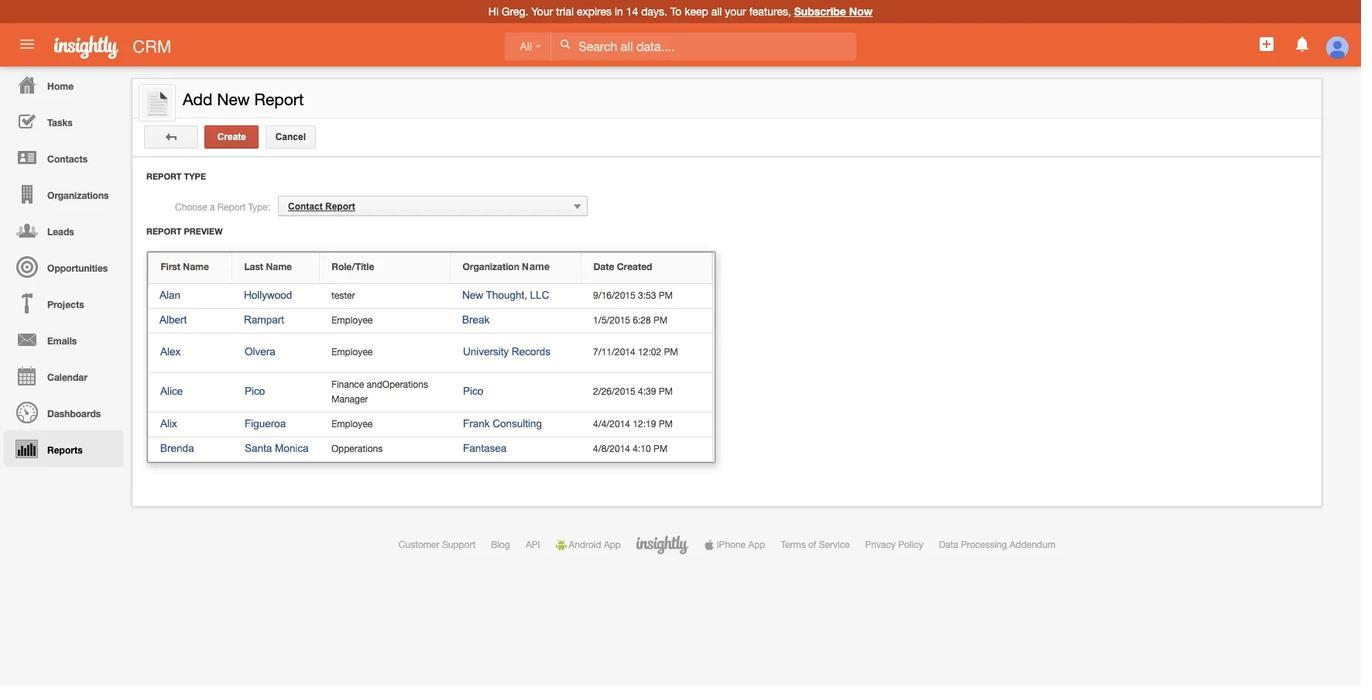 Task type: describe. For each thing, give the bounding box(es) containing it.
privacy policy
[[866, 540, 924, 551]]

preview
[[184, 226, 223, 236]]

api
[[526, 540, 540, 551]]

iphone app
[[717, 540, 766, 551]]

android app link
[[556, 540, 621, 551]]

hi
[[489, 5, 499, 18]]

opportunities
[[47, 263, 108, 274]]

customer support link
[[399, 540, 476, 551]]

organizations link
[[4, 176, 124, 212]]

white image
[[560, 39, 571, 50]]

subscribe now link
[[795, 5, 873, 18]]

terms of service
[[781, 540, 850, 551]]

android
[[569, 540, 602, 551]]

contact
[[288, 201, 323, 212]]

emails
[[47, 335, 77, 347]]

terms
[[781, 540, 806, 551]]

report down choose
[[146, 226, 182, 236]]

data
[[939, 540, 959, 551]]

api link
[[526, 540, 540, 551]]

all
[[712, 5, 722, 18]]

keep
[[685, 5, 709, 18]]

type:
[[248, 202, 270, 213]]

policy
[[899, 540, 924, 551]]

Search all data.... text field
[[552, 32, 857, 60]]

home
[[47, 81, 74, 92]]

back image
[[166, 132, 177, 143]]

to
[[671, 5, 682, 18]]

processing
[[961, 540, 1007, 551]]

14
[[626, 5, 638, 18]]

now
[[850, 5, 873, 18]]

report type
[[146, 171, 206, 181]]

blog link
[[491, 540, 510, 551]]

dashboards
[[47, 408, 101, 420]]

a
[[210, 202, 215, 213]]

in
[[615, 5, 623, 18]]

contact report
[[288, 201, 355, 212]]

emails link
[[4, 321, 124, 358]]

leads link
[[4, 212, 124, 249]]

privacy
[[866, 540, 896, 551]]

leads
[[47, 226, 74, 238]]

home link
[[4, 67, 124, 103]]

data processing addendum link
[[939, 540, 1056, 551]]

report preview
[[146, 226, 223, 236]]

contacts link
[[4, 139, 124, 176]]

app for android app
[[604, 540, 621, 551]]



Task type: locate. For each thing, give the bounding box(es) containing it.
trial
[[556, 5, 574, 18]]

calendar
[[47, 372, 87, 383]]

report inside 'link'
[[325, 201, 355, 212]]

contacts
[[47, 153, 88, 165]]

app
[[604, 540, 621, 551], [749, 540, 766, 551]]

choose a report type:
[[175, 202, 270, 213]]

support
[[442, 540, 476, 551]]

android app
[[569, 540, 621, 551]]

organizations
[[47, 190, 109, 201]]

service
[[819, 540, 850, 551]]

report preview image
[[148, 253, 715, 462]]

choose
[[175, 202, 207, 213]]

report
[[254, 90, 304, 108], [146, 171, 182, 181], [325, 201, 355, 212], [217, 202, 246, 213], [146, 226, 182, 236]]

app for iphone app
[[749, 540, 766, 551]]

tasks
[[47, 117, 73, 129]]

report up cancel link
[[254, 90, 304, 108]]

hi greg. your trial expires in 14 days. to keep all your features, subscribe now
[[489, 5, 873, 18]]

2 app from the left
[[749, 540, 766, 551]]

contact report link
[[278, 196, 588, 216]]

subscribe
[[795, 5, 847, 18]]

your
[[532, 5, 553, 18]]

of
[[809, 540, 817, 551]]

privacy policy link
[[866, 540, 924, 551]]

terms of service link
[[781, 540, 850, 551]]

addendum
[[1010, 540, 1056, 551]]

crm
[[133, 37, 172, 57]]

0 horizontal spatial app
[[604, 540, 621, 551]]

tasks link
[[4, 103, 124, 139]]

cancel link
[[265, 125, 316, 149]]

notifications image
[[1293, 35, 1312, 53]]

reports
[[47, 445, 83, 456]]

greg.
[[502, 5, 529, 18]]

app right android
[[604, 540, 621, 551]]

features,
[[750, 5, 792, 18]]

1 app from the left
[[604, 540, 621, 551]]

projects link
[[4, 285, 124, 321]]

customer
[[399, 540, 440, 551]]

all
[[520, 40, 532, 53]]

reports link
[[4, 431, 124, 467]]

report left type
[[146, 171, 182, 181]]

new
[[217, 90, 250, 108]]

create button
[[205, 125, 259, 149]]

navigation
[[0, 67, 124, 467]]

cancel
[[276, 132, 306, 143]]

your
[[725, 5, 747, 18]]

1 horizontal spatial app
[[749, 540, 766, 551]]

dashboards link
[[4, 394, 124, 431]]

all link
[[505, 32, 551, 60]]

iphone app link
[[704, 540, 766, 551]]

opportunities link
[[4, 249, 124, 285]]

blog
[[491, 540, 510, 551]]

create
[[217, 132, 246, 143]]

navigation containing home
[[0, 67, 124, 467]]

projects
[[47, 299, 84, 311]]

report right a
[[217, 202, 246, 213]]

calendar link
[[4, 358, 124, 394]]

report right contact
[[325, 201, 355, 212]]

app right iphone
[[749, 540, 766, 551]]

customer support
[[399, 540, 476, 551]]

report image
[[142, 88, 173, 119]]

add
[[183, 90, 213, 108]]

type
[[184, 171, 206, 181]]

expires
[[577, 5, 612, 18]]

add new report
[[183, 90, 304, 108]]

iphone
[[717, 540, 746, 551]]

days.
[[641, 5, 668, 18]]

data processing addendum
[[939, 540, 1056, 551]]



Task type: vqa. For each thing, say whether or not it's contained in the screenshot.
crm
yes



